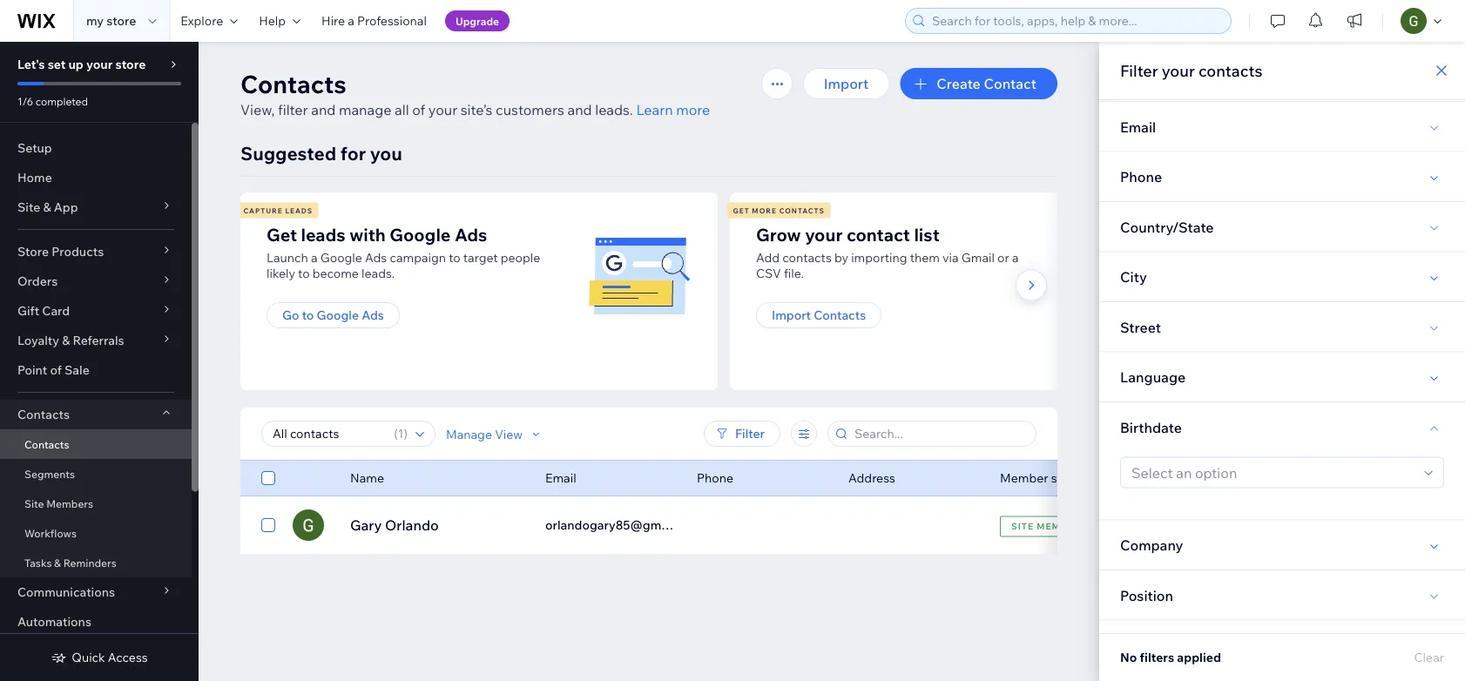 Task type: describe. For each thing, give the bounding box(es) containing it.
contacts up segments
[[24, 438, 69, 451]]

leads
[[301, 224, 346, 245]]

& for site
[[43, 200, 51, 215]]

help button
[[249, 0, 311, 42]]

launch
[[267, 250, 308, 265]]

importing
[[851, 250, 908, 265]]

contacts inside popup button
[[17, 407, 70, 422]]

get more contacts
[[733, 206, 825, 215]]

view,
[[240, 101, 275, 119]]

more
[[676, 101, 710, 119]]

orders button
[[0, 267, 192, 296]]

upgrade button
[[445, 10, 510, 31]]

go to google ads
[[282, 308, 384, 323]]

2 and from the left
[[568, 101, 592, 119]]

create contact button
[[900, 68, 1058, 99]]

learn more button
[[636, 99, 710, 120]]

ads inside button
[[362, 308, 384, 323]]

hire a professional link
[[311, 0, 437, 42]]

leads. inside get leads with google ads launch a google ads campaign to target people likely to become leads.
[[362, 266, 395, 281]]

campaign
[[390, 250, 446, 265]]

help
[[259, 13, 286, 28]]

0 vertical spatial member
[[1000, 471, 1049, 486]]

sidebar element
[[0, 42, 199, 681]]

gary orlando
[[350, 517, 439, 534]]

1 horizontal spatial contacts
[[1199, 61, 1263, 80]]

segments link
[[0, 459, 192, 489]]

your inside grow your contact list add contacts by importing them via gmail or a csv file.
[[805, 224, 843, 245]]

gmail
[[962, 250, 995, 265]]

contact
[[984, 75, 1037, 92]]

city
[[1121, 268, 1147, 286]]

manage
[[339, 101, 392, 119]]

)
[[404, 426, 408, 441]]

setup link
[[0, 133, 192, 163]]

1/6
[[17, 95, 33, 108]]

a inside get leads with google ads launch a google ads campaign to target people likely to become leads.
[[311, 250, 318, 265]]

name
[[350, 471, 384, 486]]

create contact
[[937, 75, 1037, 92]]

Search for tools, apps, help & more... field
[[927, 9, 1226, 33]]

professional
[[357, 13, 427, 28]]

0 horizontal spatial phone
[[697, 471, 734, 486]]

file.
[[784, 266, 804, 281]]

member status
[[1000, 471, 1086, 486]]

site member
[[1012, 521, 1081, 532]]

contacts link
[[0, 430, 192, 459]]

contacts inside the contacts view, filter and manage all of your site's customers and leads. learn more
[[240, 68, 347, 99]]

& for loyalty
[[62, 333, 70, 348]]

of inside 'sidebar' element
[[50, 362, 62, 378]]

get leads with google ads launch a google ads campaign to target people likely to become leads.
[[267, 224, 540, 281]]

position
[[1121, 587, 1174, 604]]

get
[[733, 206, 750, 215]]

contact
[[847, 224, 910, 245]]

1
[[398, 426, 404, 441]]

store inside 'sidebar' element
[[115, 57, 146, 72]]

gift card button
[[0, 296, 192, 326]]

capture leads
[[244, 206, 313, 215]]

my
[[86, 13, 104, 28]]

csv
[[756, 266, 781, 281]]

Select an option field
[[1127, 458, 1419, 488]]

suggested for you
[[240, 142, 402, 165]]

home
[[17, 170, 52, 185]]

Search... field
[[850, 422, 1031, 446]]

0 vertical spatial google
[[390, 224, 451, 245]]

company
[[1121, 537, 1184, 554]]

site members
[[24, 497, 93, 510]]

1 vertical spatial google
[[320, 250, 362, 265]]

home link
[[0, 163, 192, 193]]

likely
[[267, 266, 295, 281]]

explore
[[181, 13, 223, 28]]

Unsaved view field
[[268, 422, 389, 446]]

manage view button
[[446, 426, 544, 442]]

applied
[[1177, 650, 1222, 665]]

access
[[108, 650, 148, 665]]

card
[[42, 303, 70, 318]]

status
[[1051, 471, 1086, 486]]

loyalty
[[17, 333, 59, 348]]

list
[[914, 224, 940, 245]]

contacts button
[[0, 400, 192, 430]]

contacts inside button
[[814, 308, 866, 323]]

loyalty & referrals button
[[0, 326, 192, 356]]

capture
[[244, 206, 283, 215]]

site for site members
[[24, 497, 44, 510]]

1 vertical spatial ads
[[365, 250, 387, 265]]

reminders
[[63, 556, 117, 569]]

a inside grow your contact list add contacts by importing them via gmail or a csv file.
[[1012, 250, 1019, 265]]

products
[[52, 244, 104, 259]]

filter for filter
[[735, 426, 765, 441]]

up
[[68, 57, 84, 72]]

tasks & reminders link
[[0, 548, 192, 578]]

segments
[[24, 467, 75, 481]]

become
[[313, 266, 359, 281]]

target
[[463, 250, 498, 265]]

manage view
[[446, 426, 523, 442]]

to inside button
[[302, 308, 314, 323]]

quick access
[[72, 650, 148, 665]]

tasks & reminders
[[24, 556, 117, 569]]

language
[[1121, 368, 1186, 386]]

learn
[[636, 101, 673, 119]]

automations link
[[0, 607, 192, 637]]

your inside 'sidebar' element
[[86, 57, 113, 72]]



Task type: vqa. For each thing, say whether or not it's contained in the screenshot.
MORE
yes



Task type: locate. For each thing, give the bounding box(es) containing it.
& right tasks
[[54, 556, 61, 569]]

your
[[86, 57, 113, 72], [1162, 61, 1195, 80], [429, 101, 458, 119], [805, 224, 843, 245]]

set
[[48, 57, 66, 72]]

gary orlando image
[[293, 510, 324, 541]]

google inside go to google ads button
[[317, 308, 359, 323]]

go
[[282, 308, 299, 323]]

site down segments
[[24, 497, 44, 510]]

point
[[17, 362, 47, 378]]

0 horizontal spatial filter
[[735, 426, 765, 441]]

1 horizontal spatial &
[[54, 556, 61, 569]]

1 and from the left
[[311, 101, 336, 119]]

suggested
[[240, 142, 336, 165]]

let's
[[17, 57, 45, 72]]

filter for filter your contacts
[[1121, 61, 1159, 80]]

leads. inside the contacts view, filter and manage all of your site's customers and leads. learn more
[[595, 101, 633, 119]]

with
[[350, 224, 386, 245]]

1 vertical spatial import
[[772, 308, 811, 323]]

store products button
[[0, 237, 192, 267]]

them
[[910, 250, 940, 265]]

1 horizontal spatial of
[[412, 101, 425, 119]]

filter your contacts
[[1121, 61, 1263, 80]]

site for site & app
[[17, 200, 40, 215]]

contacts up filter
[[240, 68, 347, 99]]

more
[[752, 206, 777, 215]]

point of sale
[[17, 362, 90, 378]]

0 vertical spatial site
[[17, 200, 40, 215]]

2 horizontal spatial &
[[62, 333, 70, 348]]

workflows
[[24, 527, 77, 540]]

1 vertical spatial site
[[24, 497, 44, 510]]

0 vertical spatial ads
[[455, 224, 487, 245]]

& right "loyalty"
[[62, 333, 70, 348]]

sale
[[65, 362, 90, 378]]

1 horizontal spatial import
[[824, 75, 869, 92]]

country/state
[[1121, 218, 1214, 235]]

phone down filter button on the bottom of the page
[[697, 471, 734, 486]]

phone
[[1121, 168, 1163, 185], [697, 471, 734, 486]]

2 vertical spatial google
[[317, 308, 359, 323]]

quick access button
[[51, 650, 148, 666]]

and right filter
[[311, 101, 336, 119]]

list containing get leads with google ads
[[238, 193, 1215, 390]]

google up become
[[320, 250, 362, 265]]

upgrade
[[456, 14, 499, 27]]

1 horizontal spatial leads.
[[595, 101, 633, 119]]

0 vertical spatial email
[[1121, 118, 1156, 135]]

import inside import contacts button
[[772, 308, 811, 323]]

leads
[[285, 206, 313, 215]]

let's set up your store
[[17, 57, 146, 72]]

leads.
[[595, 101, 633, 119], [362, 266, 395, 281]]

store down my store
[[115, 57, 146, 72]]

1 vertical spatial member
[[1037, 521, 1081, 532]]

1 vertical spatial email
[[545, 471, 577, 486]]

leads. down with
[[362, 266, 395, 281]]

phone up 'country/state'
[[1121, 168, 1163, 185]]

orders
[[17, 274, 58, 289]]

and
[[311, 101, 336, 119], [568, 101, 592, 119]]

1 vertical spatial of
[[50, 362, 62, 378]]

1 vertical spatial filter
[[735, 426, 765, 441]]

your inside the contacts view, filter and manage all of your site's customers and leads. learn more
[[429, 101, 458, 119]]

import for import
[[824, 75, 869, 92]]

1 vertical spatial contacts
[[783, 250, 832, 265]]

leads. left learn
[[595, 101, 633, 119]]

a right hire
[[348, 13, 355, 28]]

people
[[501, 250, 540, 265]]

1 vertical spatial phone
[[697, 471, 734, 486]]

site & app button
[[0, 193, 192, 222]]

grow your contact list add contacts by importing them via gmail or a csv file.
[[756, 224, 1019, 281]]

2 vertical spatial ads
[[362, 308, 384, 323]]

member left status on the right bottom of the page
[[1000, 471, 1049, 486]]

0 vertical spatial to
[[449, 250, 461, 265]]

or
[[998, 250, 1010, 265]]

to left target
[[449, 250, 461, 265]]

street
[[1121, 318, 1161, 336]]

0 vertical spatial phone
[[1121, 168, 1163, 185]]

loyalty & referrals
[[17, 333, 124, 348]]

2 vertical spatial &
[[54, 556, 61, 569]]

0 vertical spatial filter
[[1121, 61, 1159, 80]]

ads down get leads with google ads launch a google ads campaign to target people likely to become leads.
[[362, 308, 384, 323]]

no
[[1121, 650, 1137, 665]]

site for site member
[[1012, 521, 1034, 532]]

& inside dropdown button
[[62, 333, 70, 348]]

email up orlandogary85@gmail.com
[[545, 471, 577, 486]]

import contacts button
[[756, 302, 882, 329]]

gift
[[17, 303, 39, 318]]

0 horizontal spatial a
[[311, 250, 318, 265]]

communications
[[17, 585, 115, 600]]

by
[[835, 250, 849, 265]]

contacts inside grow your contact list add contacts by importing them via gmail or a csv file.
[[783, 250, 832, 265]]

1 vertical spatial leads.
[[362, 266, 395, 281]]

contacts down by
[[814, 308, 866, 323]]

and right customers
[[568, 101, 592, 119]]

gary
[[350, 517, 382, 534]]

hire
[[322, 13, 345, 28]]

all
[[395, 101, 409, 119]]

ads down with
[[365, 250, 387, 265]]

2 horizontal spatial a
[[1012, 250, 1019, 265]]

a down leads
[[311, 250, 318, 265]]

via
[[943, 250, 959, 265]]

import button
[[803, 68, 890, 99]]

google down become
[[317, 308, 359, 323]]

store products
[[17, 244, 104, 259]]

0 vertical spatial leads.
[[595, 101, 633, 119]]

1 vertical spatial to
[[298, 266, 310, 281]]

filter inside filter button
[[735, 426, 765, 441]]

my store
[[86, 13, 136, 28]]

( 1 )
[[394, 426, 408, 441]]

get
[[267, 224, 297, 245]]

point of sale link
[[0, 356, 192, 385]]

birthdate
[[1121, 418, 1182, 436]]

referrals
[[73, 333, 124, 348]]

add
[[756, 250, 780, 265]]

list
[[238, 193, 1215, 390]]

store
[[17, 244, 49, 259]]

site inside popup button
[[17, 200, 40, 215]]

filter
[[278, 101, 308, 119]]

communications button
[[0, 578, 192, 607]]

contacts
[[780, 206, 825, 215]]

None checkbox
[[261, 515, 275, 536]]

hire a professional
[[322, 13, 427, 28]]

of left sale on the bottom left of page
[[50, 362, 62, 378]]

1 vertical spatial store
[[115, 57, 146, 72]]

None checkbox
[[261, 468, 275, 489]]

0 horizontal spatial contacts
[[783, 250, 832, 265]]

a right or
[[1012, 250, 1019, 265]]

email down filter your contacts on the top right
[[1121, 118, 1156, 135]]

2 vertical spatial site
[[1012, 521, 1034, 532]]

of right all
[[412, 101, 425, 119]]

& for tasks
[[54, 556, 61, 569]]

customers
[[496, 101, 565, 119]]

member down status on the right bottom of the page
[[1037, 521, 1081, 532]]

0 horizontal spatial &
[[43, 200, 51, 215]]

to down launch
[[298, 266, 310, 281]]

2 vertical spatial to
[[302, 308, 314, 323]]

filter
[[1121, 61, 1159, 80], [735, 426, 765, 441]]

0 horizontal spatial of
[[50, 362, 62, 378]]

site down the member status
[[1012, 521, 1034, 532]]

1 horizontal spatial phone
[[1121, 168, 1163, 185]]

create
[[937, 75, 981, 92]]

google up campaign
[[390, 224, 451, 245]]

0 horizontal spatial import
[[772, 308, 811, 323]]

0 horizontal spatial leads.
[[362, 266, 395, 281]]

of inside the contacts view, filter and manage all of your site's customers and leads. learn more
[[412, 101, 425, 119]]

0 vertical spatial import
[[824, 75, 869, 92]]

1 horizontal spatial and
[[568, 101, 592, 119]]

tasks
[[24, 556, 52, 569]]

site down the home
[[17, 200, 40, 215]]

0 vertical spatial store
[[106, 13, 136, 28]]

0 vertical spatial &
[[43, 200, 51, 215]]

import for import contacts
[[772, 308, 811, 323]]

0 horizontal spatial email
[[545, 471, 577, 486]]

& left app
[[43, 200, 51, 215]]

import inside the import button
[[824, 75, 869, 92]]

you
[[370, 142, 402, 165]]

address
[[849, 471, 896, 486]]

0 vertical spatial of
[[412, 101, 425, 119]]

members
[[46, 497, 93, 510]]

for
[[341, 142, 366, 165]]

0 vertical spatial contacts
[[1199, 61, 1263, 80]]

filter button
[[704, 421, 781, 447]]

setup
[[17, 140, 52, 156]]

1 vertical spatial &
[[62, 333, 70, 348]]

1 horizontal spatial filter
[[1121, 61, 1159, 80]]

0 horizontal spatial and
[[311, 101, 336, 119]]

store right my
[[106, 13, 136, 28]]

ads up target
[[455, 224, 487, 245]]

1 horizontal spatial email
[[1121, 118, 1156, 135]]

contacts down point of sale
[[17, 407, 70, 422]]

manage
[[446, 426, 492, 442]]

1 horizontal spatial a
[[348, 13, 355, 28]]

& inside popup button
[[43, 200, 51, 215]]

quick
[[72, 650, 105, 665]]

to right go
[[302, 308, 314, 323]]

completed
[[36, 95, 88, 108]]



